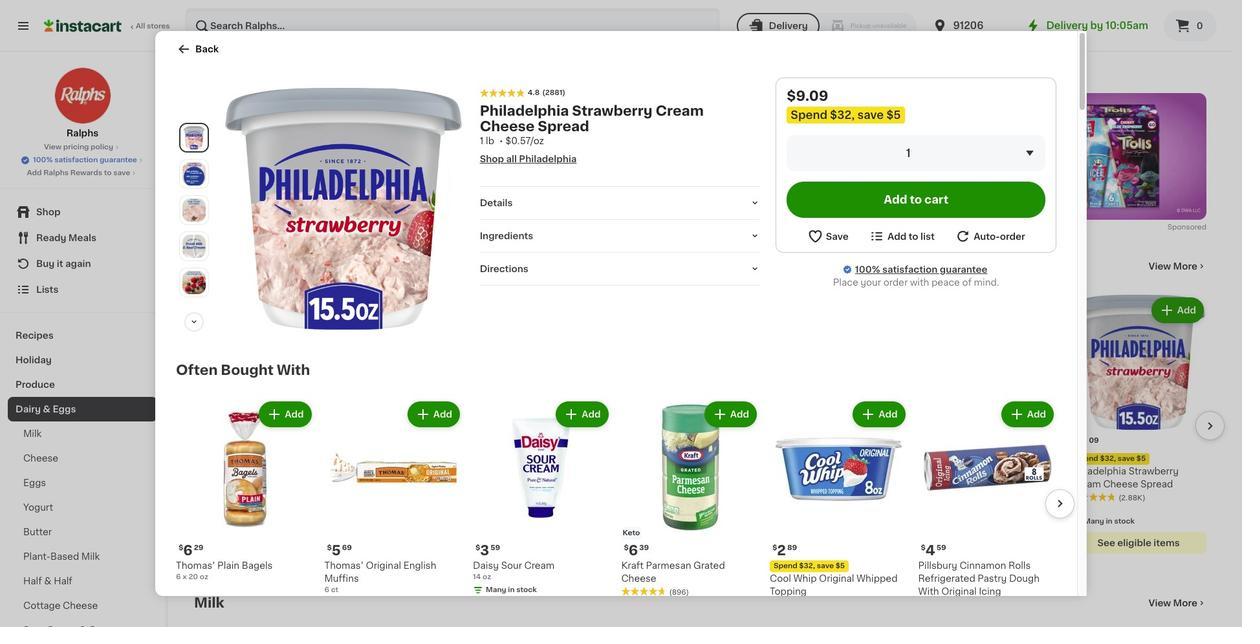 Task type: vqa. For each thing, say whether or not it's contained in the screenshot.
the rightmost Whipped
yes



Task type: locate. For each thing, give the bounding box(es) containing it.
0 horizontal spatial 19
[[650, 438, 658, 445]]

to left list
[[909, 232, 919, 241]]

6 left ct
[[324, 587, 329, 594]]

thomas' inside thomas' plain bagels 6 x 20 oz
[[176, 561, 215, 570]]

shop for shop
[[36, 208, 60, 217]]

0 vertical spatial 100%
[[33, 157, 53, 164]]

kraft down 49 on the bottom left of page
[[194, 467, 216, 477]]

0 horizontal spatial 100%
[[33, 157, 53, 164]]

100% satisfaction guarantee down view pricing policy link
[[33, 157, 137, 164]]

spend $32, save $5 up '(1.25k)'
[[490, 456, 562, 463]]

cool whip original whipped topping for product group containing 2
[[770, 574, 898, 596]]

0 horizontal spatial thomas'
[[176, 561, 215, 570]]

see eligible items up the cinnamon
[[951, 552, 1034, 561]]

spend for product group containing cool whip original whipped topping
[[490, 456, 514, 463]]

milk down produce
[[23, 430, 42, 439]]

cool
[[486, 467, 508, 477], [770, 574, 791, 583]]

0 horizontal spatial delivery
[[769, 21, 808, 30]]

fat right reduced
[[1026, 467, 1041, 477]]

all
[[136, 23, 145, 30]]

see eligible items button for 49
[[194, 520, 330, 542]]

$ inside $ 6 29
[[179, 545, 183, 552]]

2 vertical spatial 1
[[1071, 506, 1074, 513]]

product group containing philadelphia strawberry cream cheese spread
[[633, 295, 768, 555]]

spread inside "7 spend $32, save $5 philadelphia reduced fat cream cheese spread with a third less fat"
[[995, 480, 1027, 489]]

original
[[398, 467, 433, 477], [536, 467, 571, 477], [366, 561, 401, 570], [819, 574, 854, 583], [942, 587, 977, 596]]

see for 89
[[513, 524, 531, 533]]

1 horizontal spatial eggs
[[53, 405, 76, 414]]

kraft inside kraft parmesan grated cheese
[[621, 561, 644, 570]]

original inside pillsbury cinnamon rolls refrigerated pastry dough with original icing
[[942, 587, 977, 596]]

1 vertical spatial dairy & eggs
[[16, 405, 76, 414]]

91206
[[953, 21, 984, 30]]

cheese inside philadelphia garden vegetable cream cheese spread
[[860, 480, 895, 489]]

spend $32, save $5 up the (2.93k)
[[636, 456, 708, 463]]

0 vertical spatial 1
[[480, 137, 484, 146]]

1 lb
[[1071, 506, 1083, 513]]

keto
[[623, 530, 640, 537]]

$ 5 19
[[781, 437, 804, 451]]

eligible for 7
[[971, 552, 1006, 561]]

add button for cool whip original whipped topping
[[854, 403, 904, 426]]

original inside thomas' original english muffins 6 ct
[[366, 561, 401, 570]]

$ for $ 6 39
[[624, 545, 629, 552]]

0 horizontal spatial shop
[[36, 208, 60, 217]]

0 horizontal spatial 89
[[504, 438, 514, 445]]

dairy
[[194, 68, 248, 87], [16, 405, 41, 414]]

100% up add ralphs rewards to save
[[33, 157, 53, 164]]

dairy & eggs
[[194, 68, 322, 87], [16, 405, 76, 414]]

1 horizontal spatial 5
[[786, 437, 795, 451]]

cheese down the garden
[[860, 480, 895, 489]]

add inside button
[[888, 232, 907, 241]]

bagels
[[242, 561, 273, 570]]

19 inside product group
[[650, 438, 658, 445]]

nsored
[[1182, 224, 1207, 231]]

add button for pillsbury cinnamon rolls refrigerated pastry dough with original icing
[[1003, 403, 1053, 426]]

view more link for milk
[[1149, 598, 1207, 610]]

cart
[[925, 195, 949, 205]]

1 vertical spatial cool
[[770, 574, 791, 583]]

$32, for product group containing philadelphia original cream cheese spread
[[370, 456, 386, 463]]

sale
[[218, 259, 249, 273]]

0 horizontal spatial 59
[[491, 545, 500, 552]]

mind.
[[974, 278, 999, 287]]

$ 9 09
[[1074, 437, 1099, 451]]

$ inside $ 5 19
[[781, 438, 786, 445]]

philadelphia right the slices
[[340, 467, 396, 477]]

1 horizontal spatial shop
[[480, 155, 504, 164]]

see eligible items down '(1.25k)'
[[513, 524, 595, 533]]

1 horizontal spatial dairy
[[194, 68, 248, 87]]

to inside add to list button
[[909, 232, 919, 241]]

with
[[910, 278, 929, 287], [1029, 480, 1049, 489]]

eggs link
[[8, 471, 157, 496]]

cottage cheese link
[[8, 594, 157, 619]]

spend $32, save $5 for product group containing 9
[[1075, 456, 1146, 463]]

philadelphia down the 4.8
[[480, 104, 569, 118]]

milk link down 20
[[194, 596, 224, 612]]

1 horizontal spatial kraft
[[621, 561, 644, 570]]

lb for 1 lb
[[1076, 506, 1083, 513]]

satisfaction down pricing
[[54, 157, 98, 164]]

see eligible items button for 7
[[925, 546, 1061, 568]]

0 horizontal spatial eggs
[[23, 479, 46, 488]]

buy it again link
[[8, 251, 157, 277]]

0 horizontal spatial order
[[884, 278, 908, 287]]

to right rewards
[[104, 170, 112, 177]]

1 vertical spatial to
[[910, 195, 922, 205]]

2 vertical spatial to
[[909, 232, 919, 241]]

other creams & cheeses philadelphia strawberry cream cheese spread hero image
[[223, 88, 464, 330]]

back
[[195, 45, 219, 54]]

with left "a"
[[1029, 480, 1049, 489]]

1 vertical spatial topping
[[770, 587, 807, 596]]

0 vertical spatial 89
[[504, 438, 514, 445]]

cheese up the (2.93k)
[[665, 480, 700, 489]]

1 horizontal spatial guarantee
[[940, 265, 988, 274]]

fat right less
[[974, 493, 988, 502]]

2 view more from the top
[[1149, 599, 1198, 609]]

with down 100% satisfaction guarantee link
[[910, 278, 929, 287]]

0 horizontal spatial cool whip original whipped topping
[[486, 467, 614, 489]]

to left "cart"
[[910, 195, 922, 205]]

stock
[[238, 506, 258, 513], [676, 519, 696, 526], [1114, 519, 1135, 526], [517, 587, 537, 594]]

1 lb • $0.57/oz
[[480, 137, 544, 146]]

2 oz from the left
[[483, 574, 491, 581]]

$32, for product group containing 2
[[799, 563, 815, 570]]

based
[[50, 553, 79, 562]]

stock down (2.88k)
[[1114, 519, 1135, 526]]

spend for product group containing 2
[[774, 563, 798, 570]]

1 59 from the left
[[491, 545, 500, 552]]

0 horizontal spatial strawberry
[[572, 104, 653, 118]]

lb inside product group
[[1076, 506, 1083, 513]]

topping for product group containing 2
[[770, 587, 807, 596]]

product group containing cool whip original whipped topping
[[486, 295, 622, 539]]

$ 6 39
[[624, 544, 649, 557]]

with inside pillsbury cinnamon rolls refrigerated pastry dough with original icing
[[918, 587, 939, 596]]

1 view more from the top
[[1149, 262, 1198, 271]]

2 59 from the left
[[937, 545, 946, 552]]

1 vertical spatial &
[[43, 405, 50, 414]]

59 inside $ 4 59
[[937, 545, 946, 552]]

pastry
[[978, 574, 1007, 583]]

spend
[[791, 110, 828, 120], [198, 456, 222, 463], [344, 456, 368, 463], [490, 456, 514, 463], [636, 456, 660, 463], [783, 456, 806, 463], [929, 456, 952, 463], [1075, 456, 1099, 463], [774, 563, 798, 570]]

ralphs logo image
[[54, 67, 111, 124]]

0 vertical spatial view more link
[[1149, 260, 1207, 273]]

1 horizontal spatial thomas'
[[324, 561, 364, 570]]

guarantee up of
[[940, 265, 988, 274]]

service type group
[[737, 13, 917, 39]]

many in stock down daisy sour cream 14 oz
[[486, 587, 537, 594]]

0 vertical spatial milk link
[[8, 422, 157, 446]]

x
[[183, 574, 187, 581]]

0 vertical spatial milk
[[23, 430, 42, 439]]

1 vertical spatial milk link
[[194, 596, 224, 612]]

1 horizontal spatial milk link
[[194, 596, 224, 612]]

guarantee
[[100, 157, 137, 164], [940, 265, 988, 274]]

eligible down (2.88k)
[[1118, 539, 1152, 548]]

1 horizontal spatial milk
[[81, 553, 100, 562]]

grated
[[694, 561, 725, 570]]

with inside "7 spend $32, save $5 philadelphia reduced fat cream cheese spread with a third less fat"
[[1029, 480, 1049, 489]]

lists link
[[8, 277, 157, 303]]

1 horizontal spatial order
[[1000, 232, 1025, 241]]

0 vertical spatial 5
[[786, 437, 795, 451]]

0 vertical spatial shop
[[480, 155, 504, 164]]

philadelphia up less
[[925, 467, 980, 477]]

(2881)
[[542, 89, 565, 96]]

produce link
[[8, 373, 157, 397]]

spend inside "7 spend $32, save $5 philadelphia reduced fat cream cheese spread with a third less fat"
[[929, 456, 952, 463]]

cheese up 69
[[340, 480, 375, 489]]

spend $32, save $5 up american
[[198, 456, 269, 463]]

0 horizontal spatial kraft
[[194, 467, 216, 477]]

many in stock down (1.02k)
[[207, 506, 258, 513]]

$0.57/oz
[[505, 137, 544, 146]]

5 up vegetable
[[786, 437, 795, 451]]

order
[[1000, 232, 1025, 241], [884, 278, 908, 287]]

guarantee inside the 100% satisfaction guarantee button
[[100, 157, 137, 164]]

half & half link
[[8, 569, 157, 594]]

dairy down "back"
[[194, 68, 248, 87]]

ralphs down the 100% satisfaction guarantee button
[[43, 170, 69, 177]]

0 vertical spatial satisfaction
[[54, 157, 98, 164]]

to for add to list
[[909, 232, 919, 241]]

2 more from the top
[[1173, 599, 1198, 609]]

cottage cheese
[[23, 602, 98, 611]]

daisy
[[473, 561, 499, 570]]

100% satisfaction guarantee up place your order with peace of mind.
[[855, 265, 988, 274]]

product group containing 3
[[473, 399, 611, 598]]

0 horizontal spatial topping
[[486, 480, 523, 489]]

$ inside $ 3 59
[[476, 545, 480, 552]]

1 vertical spatial 89
[[787, 545, 797, 552]]

guarantee inside 100% satisfaction guarantee link
[[940, 265, 988, 274]]

item carousel region
[[194, 290, 1225, 576], [176, 394, 1075, 627]]

$ inside $ 4 59
[[921, 545, 926, 552]]

philadelphia strawberry cream cheese spread
[[480, 104, 704, 133], [633, 467, 740, 489], [1071, 467, 1179, 489]]

philadelphia strawberry cream cheese spread up (2.88k)
[[1071, 467, 1179, 489]]

by
[[1091, 21, 1103, 30]]

original inside the "philadelphia original cream cheese spread"
[[398, 467, 433, 477]]

item carousel region containing 5
[[194, 290, 1225, 576]]

1 more from the top
[[1173, 262, 1198, 271]]

details button
[[480, 197, 760, 210]]

topping for product group containing cool whip original whipped topping
[[486, 480, 523, 489]]

0 vertical spatial kraft
[[194, 467, 216, 477]]

on sale now link
[[194, 259, 285, 274]]

eligible for 49
[[241, 526, 275, 535]]

save
[[826, 232, 849, 241]]

milk right based
[[81, 553, 100, 562]]

cool for product group containing 2
[[770, 574, 791, 583]]

more for milk
[[1173, 599, 1198, 609]]

100% satisfaction guarantee button
[[20, 153, 145, 166]]

many in stock down (2.88k)
[[1084, 519, 1135, 526]]

0 vertical spatial cool whip original whipped topping
[[486, 467, 614, 489]]

spend $32, save $5 for product group containing 2
[[774, 563, 845, 570]]

delivery inside delivery "button"
[[769, 21, 808, 30]]

2 vertical spatial view
[[1149, 599, 1171, 609]]

2 horizontal spatial 1
[[1071, 506, 1074, 513]]

stock down daisy sour cream 14 oz
[[517, 587, 537, 594]]

100% satisfaction guarantee inside button
[[33, 157, 137, 164]]

shop for shop all philadelphia
[[480, 155, 504, 164]]

1 horizontal spatial 100%
[[855, 265, 880, 274]]

5 left 69
[[332, 544, 341, 557]]

kraft for 6
[[621, 561, 644, 570]]

spend $32, save $5 down $ 2 89
[[774, 563, 845, 570]]

1 vertical spatial whipped
[[857, 574, 898, 583]]

0 horizontal spatial guarantee
[[100, 157, 137, 164]]

0 vertical spatial whip
[[510, 467, 533, 477]]

oz right 20
[[200, 574, 208, 581]]

0 vertical spatial topping
[[486, 480, 523, 489]]

89
[[504, 438, 514, 445], [787, 545, 797, 552]]

cheese down the $ 6 39
[[621, 574, 657, 583]]

kraft down the $ 6 39
[[621, 561, 644, 570]]

item carousel region containing 6
[[176, 394, 1075, 627]]

philadelphia inside "7 spend $32, save $5 philadelphia reduced fat cream cheese spread with a third less fat"
[[925, 467, 980, 477]]

satisfaction up place your order with peace of mind.
[[882, 265, 938, 274]]

thomas' inside thomas' original english muffins 6 ct
[[324, 561, 364, 570]]

cheese up (1.02k)
[[264, 467, 299, 477]]

dairy & eggs down produce
[[16, 405, 76, 414]]

0 vertical spatial order
[[1000, 232, 1025, 241]]

eligible down '(1.25k)'
[[533, 524, 567, 533]]

$ for $ 5 19
[[781, 438, 786, 445]]

cool whip original whipped topping for product group containing cool whip original whipped topping
[[486, 467, 614, 489]]

1 19 from the left
[[650, 438, 658, 445]]

0 horizontal spatial satisfaction
[[54, 157, 98, 164]]

$9.09
[[787, 89, 828, 103]]

1 for 1 lb
[[1071, 506, 1074, 513]]

enlarge other creams & cheeses philadelphia strawberry cream cheese spread angle_left (opens in a new tab) image
[[182, 162, 206, 185]]

cool whip original whipped topping up '(1.25k)'
[[486, 467, 614, 489]]

100% satisfaction guarantee link
[[855, 263, 988, 276]]

stock down the (2.93k)
[[676, 519, 696, 526]]

$ inside $ 5 69
[[327, 545, 332, 552]]

0 horizontal spatial 1
[[480, 137, 484, 146]]

0 horizontal spatial cool
[[486, 467, 508, 477]]

sour
[[501, 561, 522, 570]]

refrigerated
[[918, 574, 976, 583]]

0 vertical spatial fat
[[1026, 467, 1041, 477]]

1 inside product group
[[1071, 506, 1074, 513]]

1 horizontal spatial whip
[[794, 574, 817, 583]]

add ralphs rewards to save
[[27, 170, 130, 177]]

spend $32, save $5 for product group containing cool whip original whipped topping
[[490, 456, 562, 463]]

to inside add to cart 'button'
[[910, 195, 922, 205]]

1 vertical spatial with
[[918, 587, 939, 596]]

1 horizontal spatial topping
[[770, 587, 807, 596]]

eligible right $ 2 89
[[825, 552, 859, 561]]

0 horizontal spatial milk link
[[8, 422, 157, 446]]

with right bought
[[277, 364, 310, 377]]

$ inside $ 2 89
[[773, 545, 777, 552]]

cheese up less
[[957, 480, 992, 489]]

$32, for product group containing 9
[[1100, 456, 1116, 463]]

whipped
[[573, 467, 614, 477], [857, 574, 898, 583]]

6
[[183, 544, 193, 557], [629, 544, 638, 557], [176, 574, 181, 581], [324, 587, 329, 594]]

details
[[480, 199, 513, 208]]

59 right 4
[[937, 545, 946, 552]]

1 oz from the left
[[200, 574, 208, 581]]

1 vertical spatial lb
[[1076, 506, 1083, 513]]

kraft for spend $32, save $5
[[194, 467, 216, 477]]

spend $32, save $5 down 09
[[1075, 456, 1146, 463]]

add button for thomas' plain bagels
[[260, 403, 310, 426]]

59
[[491, 545, 500, 552], [937, 545, 946, 552]]

1 vertical spatial 1
[[906, 148, 911, 159]]

product group containing 7
[[925, 295, 1061, 568]]

thomas' up muffins at the bottom
[[324, 561, 364, 570]]

with down refrigerated
[[918, 587, 939, 596]]

strawberry
[[572, 104, 653, 118], [690, 467, 740, 477], [1129, 467, 1179, 477]]

59 right 3
[[491, 545, 500, 552]]

1 vertical spatial shop
[[36, 208, 60, 217]]

1 vertical spatial guarantee
[[940, 265, 988, 274]]

0 horizontal spatial half
[[23, 577, 42, 586]]

stock down (1.02k)
[[238, 506, 258, 513]]

$ for $ 2 89
[[773, 545, 777, 552]]

eligible up the cinnamon
[[971, 552, 1006, 561]]

spend $32, save $5 up the "philadelphia original cream cheese spread"
[[344, 456, 415, 463]]

None search field
[[185, 8, 720, 44]]

0 vertical spatial eggs
[[273, 68, 322, 87]]

dairy down produce
[[16, 405, 41, 414]]

$32, for product group containing add
[[223, 456, 239, 463]]

milk
[[23, 430, 42, 439], [81, 553, 100, 562], [194, 597, 224, 610]]

1 thomas' from the left
[[176, 561, 215, 570]]

0 vertical spatial &
[[252, 68, 268, 87]]

1 field
[[787, 135, 1046, 171]]

guarantee down policy
[[100, 157, 137, 164]]

whip for product group containing cool whip original whipped topping
[[510, 467, 533, 477]]

1 vertical spatial view more link
[[1149, 598, 1207, 610]]

shop left the 'all'
[[480, 155, 504, 164]]

1 horizontal spatial cool whip original whipped topping
[[770, 574, 898, 596]]

1 horizontal spatial 59
[[937, 545, 946, 552]]

1 horizontal spatial 100% satisfaction guarantee
[[855, 265, 988, 274]]

2 vertical spatial milk
[[194, 597, 224, 610]]

buy
[[36, 259, 55, 269]]

(2.88k)
[[1119, 495, 1146, 502]]

satisfaction inside button
[[54, 157, 98, 164]]

half down plant-
[[23, 577, 42, 586]]

half down the plant-based milk
[[54, 577, 72, 586]]

59 inside $ 3 59
[[491, 545, 500, 552]]

59 for 3
[[491, 545, 500, 552]]

enlarge other creams & cheeses philadelphia strawberry cream cheese spread angle_back (opens in a new tab) image
[[182, 235, 206, 258]]

view
[[44, 144, 62, 151], [1149, 262, 1171, 271], [1149, 599, 1171, 609]]

$ for $ 9 09
[[1074, 438, 1078, 445]]

fat
[[1026, 467, 1041, 477], [974, 493, 988, 502]]

eligible up bagels
[[241, 526, 275, 535]]

recipes
[[16, 331, 54, 340]]

0 horizontal spatial fat
[[974, 493, 988, 502]]

1 horizontal spatial 19
[[796, 438, 804, 445]]

thomas' up 20
[[176, 561, 215, 570]]

save
[[858, 110, 884, 120], [113, 170, 130, 177], [241, 456, 258, 463], [387, 456, 404, 463], [533, 456, 550, 463], [680, 456, 697, 463], [826, 456, 843, 463], [972, 456, 989, 463], [1118, 456, 1135, 463], [817, 563, 834, 570]]

ralphs up view pricing policy link
[[66, 129, 99, 138]]

2 19 from the left
[[796, 438, 804, 445]]

delivery
[[1047, 21, 1088, 30], [769, 21, 808, 30]]

see eligible items up bagels
[[221, 526, 303, 535]]

2 horizontal spatial strawberry
[[1129, 467, 1179, 477]]

lb for 1 lb • $0.57/oz
[[486, 137, 494, 146]]

(2.93k)
[[680, 495, 707, 502]]

spend $32, save $5 down $ 5 19
[[783, 456, 854, 463]]

1 horizontal spatial strawberry
[[690, 467, 740, 477]]

0 horizontal spatial lb
[[486, 137, 494, 146]]

1 horizontal spatial dairy & eggs
[[194, 68, 322, 87]]

on sale now
[[194, 259, 285, 273]]

whipped for product group containing 2
[[857, 574, 898, 583]]

milk link up eggs link
[[8, 422, 157, 446]]

product group containing philadelphia original cream cheese spread
[[340, 295, 476, 539]]

$ inside the $ 6 39
[[624, 545, 629, 552]]

philadelphia strawberry cream cheese spread for ★★★★★
[[480, 104, 704, 133]]

0 horizontal spatial whipped
[[573, 467, 614, 477]]

0 vertical spatial whipped
[[573, 467, 614, 477]]

5
[[786, 437, 795, 451], [332, 544, 341, 557]]

0 vertical spatial 100% satisfaction guarantee
[[33, 157, 137, 164]]

$
[[781, 438, 786, 445], [1074, 438, 1078, 445], [179, 545, 183, 552], [327, 545, 332, 552], [476, 545, 480, 552], [624, 545, 629, 552], [773, 545, 777, 552], [921, 545, 926, 552]]

09
[[1089, 438, 1099, 445]]

delivery inside delivery by 10:05am link
[[1047, 21, 1088, 30]]

oz right 14
[[483, 574, 491, 581]]

2 thomas' from the left
[[324, 561, 364, 570]]

1 horizontal spatial whipped
[[857, 574, 898, 583]]

third
[[925, 493, 948, 502]]

oz inside daisy sour cream 14 oz
[[483, 574, 491, 581]]

with
[[277, 364, 310, 377], [918, 587, 939, 596]]

spend for product group containing 9
[[1075, 456, 1099, 463]]

place
[[833, 278, 858, 287]]

1 horizontal spatial 89
[[787, 545, 797, 552]]

items
[[569, 524, 595, 533], [277, 526, 303, 535], [1154, 539, 1180, 548], [862, 552, 888, 561], [1008, 552, 1034, 561]]

enlarge other creams & cheeses philadelphia strawberry cream cheese spread hero (opens in a new tab) image
[[182, 126, 206, 149]]

cool whip original whipped topping down $ 2 89
[[770, 574, 898, 596]]

dairy & eggs down "back"
[[194, 68, 322, 87]]

1 inside field
[[906, 148, 911, 159]]

100% up your
[[855, 265, 880, 274]]

spread
[[538, 120, 589, 133], [378, 480, 410, 489], [702, 480, 735, 489], [995, 480, 1027, 489], [1141, 480, 1173, 489], [779, 493, 811, 502]]

$32,
[[830, 110, 855, 120], [223, 456, 239, 463], [370, 456, 386, 463], [516, 456, 532, 463], [662, 456, 678, 463], [808, 456, 824, 463], [954, 456, 970, 463], [1100, 456, 1116, 463], [799, 563, 815, 570]]

0 vertical spatial view more
[[1149, 262, 1198, 271]]

6 left x
[[176, 574, 181, 581]]

pricing
[[63, 144, 89, 151]]

philadelphia up vegetable
[[779, 467, 834, 477]]

milk down 20
[[194, 597, 224, 610]]

$ inside the $ 9 09
[[1074, 438, 1078, 445]]

6 left 29
[[183, 544, 193, 557]]

kraft parmesan grated cheese
[[621, 561, 725, 583]]

ct
[[331, 587, 339, 594]]

1 view more link from the top
[[1149, 260, 1207, 273]]

1 horizontal spatial with
[[918, 587, 939, 596]]

product group
[[194, 295, 330, 542], [340, 295, 476, 539], [486, 295, 622, 539], [633, 295, 768, 555], [779, 295, 914, 568], [925, 295, 1061, 568], [1071, 295, 1207, 555], [176, 399, 314, 583], [324, 399, 463, 611], [473, 399, 611, 598], [621, 399, 760, 609], [770, 399, 908, 622], [918, 399, 1057, 622]]

2 view more link from the top
[[1149, 598, 1207, 610]]

0 vertical spatial guarantee
[[100, 157, 137, 164]]

0 horizontal spatial with
[[277, 364, 310, 377]]

view for milk
[[1149, 599, 1171, 609]]

muffins
[[324, 574, 359, 583]]

1 vertical spatial cool whip original whipped topping
[[770, 574, 898, 596]]

1 horizontal spatial lb
[[1076, 506, 1083, 513]]

eligible for 89
[[533, 524, 567, 533]]

philadelphia strawberry cream cheese spread down (2881) "button" at top
[[480, 104, 704, 133]]

shop down add ralphs rewards to save
[[36, 208, 60, 217]]

cheese up eggs link
[[23, 454, 58, 463]]



Task type: describe. For each thing, give the bounding box(es) containing it.
milk link for view more "link" corresponding to milk
[[194, 596, 224, 612]]

spread inside the "philadelphia original cream cheese spread"
[[378, 480, 410, 489]]

cheese down the half & half link
[[63, 602, 98, 611]]

english
[[404, 561, 436, 570]]

7 spend $32, save $5 philadelphia reduced fat cream cheese spread with a third less fat
[[925, 437, 1056, 502]]

spend $32, save $5 for product group containing philadelphia original cream cheese spread
[[344, 456, 415, 463]]

0 vertical spatial with
[[277, 364, 310, 377]]

whip for product group containing 2
[[794, 574, 817, 583]]

89 inside $ 2 89
[[787, 545, 797, 552]]

$32, inside "7 spend $32, save $5 philadelphia reduced fat cream cheese spread with a third less fat"
[[954, 456, 970, 463]]

of
[[962, 278, 972, 287]]

delivery for delivery
[[769, 21, 808, 30]]

now
[[253, 259, 285, 273]]

auto-order
[[974, 232, 1025, 241]]

often bought with
[[176, 364, 310, 377]]

cream inside "7 spend $32, save $5 philadelphia reduced fat cream cheese spread with a third less fat"
[[925, 480, 955, 489]]

view more link for on sale now
[[1149, 260, 1207, 273]]

0 vertical spatial dairy
[[194, 68, 248, 87]]

2 horizontal spatial milk
[[194, 597, 224, 610]]

plain
[[217, 561, 239, 570]]

(2881) button
[[542, 88, 565, 98]]

auto-order button
[[955, 228, 1025, 245]]

4
[[926, 544, 935, 557]]

rewards
[[70, 170, 102, 177]]

add to list
[[888, 232, 935, 241]]

cool for product group containing cool whip original whipped topping
[[486, 467, 508, 477]]

delivery button
[[737, 13, 820, 39]]

& for dairy & eggs link
[[43, 405, 50, 414]]

bought
[[221, 364, 274, 377]]

0
[[1197, 21, 1203, 30]]

yogurt link
[[8, 496, 157, 520]]

directions button
[[480, 263, 760, 276]]

see eligible items for 7
[[951, 552, 1034, 561]]

dairy & eggs link
[[8, 397, 157, 422]]

(1.25k)
[[534, 495, 559, 502]]

produce
[[16, 380, 55, 390]]

6 inside thomas' original english muffins 6 ct
[[324, 587, 329, 594]]

see for 7
[[951, 552, 969, 561]]

product group containing 2
[[770, 399, 908, 622]]

slices
[[302, 467, 329, 477]]

14
[[473, 574, 481, 581]]

philadelphia
[[519, 155, 577, 164]]

$5 inside "7 spend $32, save $5 philadelphia reduced fat cream cheese spread with a third less fat"
[[991, 456, 1000, 463]]

5 for thomas' original english muffins
[[332, 544, 341, 557]]

thomas' plain bagels 6 x 20 oz
[[176, 561, 273, 581]]

$ for $ 3 59
[[476, 545, 480, 552]]

strawberry for ★★★★★
[[572, 104, 653, 118]]

2 half from the left
[[54, 577, 72, 586]]

cheese up (2.88k)
[[1103, 480, 1139, 489]]

49
[[211, 438, 221, 445]]

cheese link
[[8, 446, 157, 471]]

$32, for product group containing philadelphia strawberry cream cheese spread
[[662, 456, 678, 463]]

butter link
[[8, 520, 157, 545]]

1 vertical spatial milk
[[81, 553, 100, 562]]

add button for thomas' original english muffins
[[409, 403, 459, 426]]

4.8
[[528, 89, 540, 96]]

plant-
[[23, 553, 50, 562]]

save inside "7 spend $32, save $5 philadelphia reduced fat cream cheese spread with a third less fat"
[[972, 456, 989, 463]]

spread inside philadelphia garden vegetable cream cheese spread
[[779, 493, 811, 502]]

spend $32, save $5 for product group containing philadelphia strawberry cream cheese spread
[[636, 456, 708, 463]]

cheese inside the "philadelphia original cream cheese spread"
[[340, 480, 375, 489]]

yogurt
[[23, 503, 53, 512]]

& for the half & half link
[[44, 577, 51, 586]]

many in stock down the (2.93k)
[[645, 519, 696, 526]]

instacart logo image
[[44, 18, 122, 34]]

20
[[189, 574, 198, 581]]

0 horizontal spatial with
[[910, 278, 929, 287]]

view pricing policy link
[[44, 142, 121, 153]]

half & half
[[23, 577, 72, 586]]

philadelphia original cream cheese spread
[[340, 467, 466, 489]]

add button for daisy sour cream
[[557, 403, 607, 426]]

cream inside the "philadelphia original cream cheese spread"
[[436, 467, 466, 477]]

view more for milk
[[1149, 599, 1198, 609]]

product group containing 4
[[918, 399, 1057, 622]]

garden
[[837, 467, 870, 477]]

1 horizontal spatial fat
[[1026, 467, 1041, 477]]

0 vertical spatial dairy & eggs
[[194, 68, 322, 87]]

a
[[1051, 480, 1056, 489]]

cream inside daisy sour cream 14 oz
[[524, 561, 555, 570]]

add to list button
[[869, 228, 935, 245]]

thomas' for 6
[[176, 561, 215, 570]]

spend for product group containing philadelphia original cream cheese spread
[[344, 456, 368, 463]]

philadelphia up the (2.93k)
[[633, 467, 688, 477]]

on
[[194, 259, 215, 273]]

strawberry for 9
[[1129, 467, 1179, 477]]

items for 49
[[277, 526, 303, 535]]

add inside 'button'
[[884, 195, 907, 205]]

often
[[176, 364, 218, 377]]

see eligible items for 89
[[513, 524, 595, 533]]

1 vertical spatial 100%
[[855, 265, 880, 274]]

$ for $ 6 29
[[179, 545, 183, 552]]

order inside button
[[1000, 232, 1025, 241]]

$32, for product group containing cool whip original whipped topping
[[516, 456, 532, 463]]

• sponsored: icee trolls image
[[194, 93, 1207, 220]]

items for 7
[[1008, 552, 1034, 561]]

whipped for product group containing cool whip original whipped topping
[[573, 467, 614, 477]]

$ 6 29
[[179, 544, 203, 557]]

to for add to cart
[[910, 195, 922, 205]]

philadelphia garden vegetable cream cheese spread
[[779, 467, 895, 502]]

10:05am
[[1106, 21, 1148, 30]]

dough
[[1009, 574, 1040, 583]]

all stores
[[136, 23, 170, 30]]

add to cart
[[884, 195, 949, 205]]

1 vertical spatial ralphs
[[43, 170, 69, 177]]

philadelphia strawberry cream cheese spread up the (2.93k)
[[633, 467, 740, 489]]

philadelphia down the $ 9 09
[[1071, 467, 1127, 477]]

see for 49
[[221, 526, 239, 535]]

all
[[506, 155, 517, 164]]

view more for on sale now
[[1149, 262, 1198, 271]]

spend for product group containing add
[[198, 456, 222, 463]]

9
[[1078, 437, 1088, 451]]

your
[[861, 278, 881, 287]]

spo
[[1168, 224, 1182, 231]]

$ 2 89
[[773, 544, 797, 557]]

$ for $ 4 59
[[921, 545, 926, 552]]

1 for 1
[[906, 148, 911, 159]]

7
[[932, 437, 940, 451]]

view for on sale now
[[1149, 262, 1171, 271]]

cheese inside kraft parmesan grated cheese
[[621, 574, 657, 583]]

thomas' for 5
[[324, 561, 364, 570]]

it
[[57, 259, 63, 269]]

spend for product group containing philadelphia strawberry cream cheese spread
[[636, 456, 660, 463]]

american
[[219, 467, 262, 477]]

all stores link
[[44, 8, 171, 44]]

cheese up 1 lb • $0.57/oz
[[480, 120, 535, 133]]

1 for 1 lb • $0.57/oz
[[480, 137, 484, 146]]

product group containing 9
[[1071, 295, 1207, 555]]

see eligible items right $ 2 89
[[805, 552, 888, 561]]

6 left 39
[[629, 544, 638, 557]]

add button for kraft parmesan grated cheese
[[706, 403, 756, 426]]

1 half from the left
[[23, 577, 42, 586]]

1 vertical spatial satisfaction
[[882, 265, 938, 274]]

spend $32, save $5 for product group containing add
[[198, 456, 269, 463]]

6 inside thomas' plain bagels 6 x 20 oz
[[176, 574, 181, 581]]

more for on sale now
[[1173, 262, 1198, 271]]

ingredients button
[[480, 230, 760, 243]]

reduced
[[983, 467, 1024, 477]]

0 vertical spatial ralphs
[[66, 129, 99, 138]]

1 vertical spatial 100% satisfaction guarantee
[[855, 265, 988, 274]]

plant-based milk link
[[8, 545, 157, 569]]

product group containing add
[[194, 295, 330, 542]]

shop all philadelphia
[[480, 155, 577, 164]]

delivery by 10:05am
[[1047, 21, 1148, 30]]

butter
[[23, 528, 52, 537]]

ralphs link
[[54, 67, 111, 140]]

59 for 4
[[937, 545, 946, 552]]

plant-based milk
[[23, 553, 100, 562]]

0 vertical spatial view
[[44, 144, 62, 151]]

cheese inside "7 spend $32, save $5 philadelphia reduced fat cream cheese spread with a third less fat"
[[957, 480, 992, 489]]

add to cart button
[[787, 182, 1046, 218]]

2
[[777, 544, 786, 557]]

delivery for delivery by 10:05am
[[1047, 21, 1088, 30]]

1 vertical spatial dairy
[[16, 405, 41, 414]]

1 vertical spatial fat
[[974, 493, 988, 502]]

enlarge other creams & cheeses philadelphia strawberry cream cheese spread angle_right (opens in a new tab) image
[[182, 198, 206, 222]]

2 vertical spatial eggs
[[23, 479, 46, 488]]

to inside add ralphs rewards to save link
[[104, 170, 112, 177]]

holiday link
[[8, 348, 157, 373]]

list
[[921, 232, 935, 241]]

thomas' original english muffins 6 ct
[[324, 561, 436, 594]]

kraft american cheese slices
[[194, 467, 329, 477]]

recipes link
[[8, 324, 157, 348]]

see eligible items for 49
[[221, 526, 303, 535]]

buy it again
[[36, 259, 91, 269]]

100% inside button
[[33, 157, 53, 164]]

cream inside philadelphia garden vegetable cream cheese spread
[[827, 480, 857, 489]]

auto-
[[974, 232, 1000, 241]]

milk link for cheese link
[[8, 422, 157, 446]]

$ for $ 5 69
[[327, 545, 332, 552]]

spend $32, save $5 down $9.09 at the top right of page
[[791, 110, 901, 120]]

items for 89
[[569, 524, 595, 533]]

lists
[[36, 285, 59, 294]]

19 inside $ 5 19
[[796, 438, 804, 445]]

see eligible items down (2.88k)
[[1098, 539, 1180, 548]]

$ 5 69
[[327, 544, 352, 557]]

again
[[65, 259, 91, 269]]

philadelphia inside the "philadelphia original cream cheese spread"
[[340, 467, 396, 477]]

enlarge other creams & cheeses philadelphia strawberry cream cheese spread angle_top (opens in a new tab) image
[[182, 271, 206, 294]]

philadelphia inside philadelphia garden vegetable cream cheese spread
[[779, 467, 834, 477]]

philadelphia strawberry cream cheese spread for 9
[[1071, 467, 1179, 489]]

5 for spend $32, save $5
[[786, 437, 795, 451]]

oz inside thomas' plain bagels 6 x 20 oz
[[200, 574, 208, 581]]

stores
[[147, 23, 170, 30]]

ingredients
[[480, 232, 533, 241]]

see eligible items button for 89
[[486, 517, 622, 539]]



